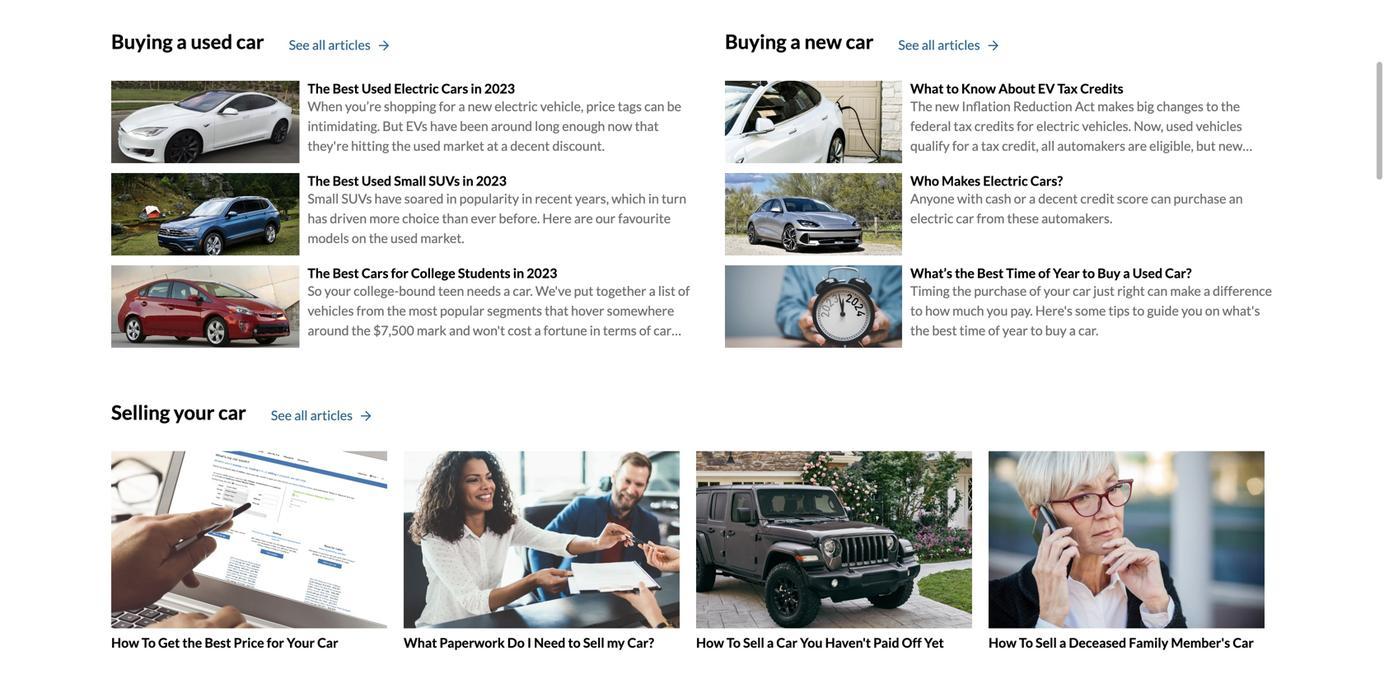 Task type: locate. For each thing, give the bounding box(es) containing it.
to right changes
[[1207, 98, 1219, 114]]

1 vertical spatial car.
[[1079, 322, 1099, 338]]

purchase left the an
[[1174, 190, 1227, 206]]

electric down the anyone
[[911, 210, 954, 226]]

the up insurance.
[[352, 322, 371, 338]]

0 vertical spatial on
[[352, 230, 366, 246]]

1 car from the left
[[317, 635, 339, 651]]

1 vertical spatial 2023
[[476, 173, 507, 189]]

0 horizontal spatial buying
[[111, 30, 173, 53]]

sell left the deceased
[[1036, 635, 1057, 651]]

car right your
[[317, 635, 339, 651]]

2 horizontal spatial sell
[[1036, 635, 1057, 651]]

used for you're
[[362, 80, 392, 96]]

car
[[317, 635, 339, 651], [777, 635, 798, 651], [1233, 635, 1254, 651]]

all up when
[[312, 37, 326, 53]]

federal
[[911, 118, 952, 134]]

around up at at top
[[491, 118, 533, 134]]

mark
[[417, 322, 447, 338]]

that inside the best used electric cars in 2023 when you're shopping for a new electric vehicle, price tags can be intimidating. but evs have been around long enough now that they're hitting the used market at a decent discount.
[[635, 118, 659, 134]]

limit
[[980, 157, 1006, 173]]

2023 up been
[[485, 80, 515, 96]]

1 horizontal spatial cars
[[442, 80, 468, 96]]

0 horizontal spatial tax
[[954, 118, 972, 134]]

buying
[[111, 30, 173, 53], [725, 30, 787, 53]]

electric up cash
[[984, 173, 1028, 189]]

for up bound
[[391, 265, 409, 281]]

the down but
[[392, 138, 411, 154]]

my
[[607, 635, 625, 651]]

score
[[1117, 190, 1149, 206]]

0 horizontal spatial car
[[317, 635, 339, 651]]

ev
[[1038, 80, 1055, 96]]

how inside 'link'
[[696, 635, 724, 651]]

2 horizontal spatial your
[[1044, 283, 1071, 299]]

1 horizontal spatial to
[[727, 635, 741, 651]]

tax down inflation
[[954, 118, 972, 134]]

1 horizontal spatial electric
[[984, 173, 1028, 189]]

what for what paperwork do i need to sell my car?
[[404, 635, 437, 651]]

1 horizontal spatial are
[[1129, 138, 1147, 154]]

suvs
[[429, 173, 460, 189], [342, 190, 372, 206]]

articles
[[328, 37, 371, 53], [938, 37, 981, 53], [310, 407, 353, 423]]

the inside "the best cars for college students in 2023 so your college-bound teen needs a car. we've put together a list of vehicles from the most popular segments that hover somewhere around the $7,500 mark and won't cost a fortune in terms of car insurance."
[[308, 265, 330, 281]]

1 horizontal spatial vehicles
[[1045, 157, 1091, 173]]

tax
[[1058, 80, 1078, 96]]

0 vertical spatial tax
[[954, 118, 972, 134]]

1 horizontal spatial buying
[[725, 30, 787, 53]]

on left what's on the right
[[1206, 302, 1220, 319]]

used down choice at left
[[391, 230, 418, 246]]

electric
[[394, 80, 439, 96], [984, 173, 1028, 189]]

to inside 'link'
[[727, 635, 741, 651]]

you left pay.
[[987, 302, 1008, 319]]

0 vertical spatial purchase
[[1174, 190, 1227, 206]]

1 vertical spatial electric
[[984, 173, 1028, 189]]

from down cash
[[977, 210, 1005, 226]]

car? inside what paperwork do i need to sell my car? link
[[628, 635, 654, 651]]

3 to from the left
[[1020, 635, 1034, 651]]

electric inside who makes electric cars? anyone with cash or a decent credit score can purchase an electric car from these automakers.
[[911, 210, 954, 226]]

insurance.
[[308, 342, 366, 358]]

your down 'what's the best time of year to buy a used car?' link
[[1044, 283, 1071, 299]]

changes
[[1157, 98, 1204, 114]]

3 how from the left
[[989, 635, 1017, 651]]

your inside what's the best time of year to buy a used car? timing the purchase of your car just right can make a difference to how much you pay. here's some tips to guide you on what's the best time of year to buy a car.
[[1044, 283, 1071, 299]]

1 horizontal spatial have
[[430, 118, 458, 134]]

0 horizontal spatial how
[[111, 635, 139, 651]]

the inside what to know about ev tax credits the new inflation reduction act makes big changes to the federal tax credits for electric vehicles. now, used vehicles qualify for a tax credit, all automakers are eligible, but new restrictions limit which vehicles qualify.
[[1221, 98, 1241, 114]]

2023 up popularity
[[476, 173, 507, 189]]

2 car from the left
[[777, 635, 798, 651]]

best
[[333, 80, 359, 96], [333, 173, 359, 189], [333, 265, 359, 281], [978, 265, 1004, 281], [205, 635, 231, 651]]

1 horizontal spatial arrow right image
[[989, 40, 999, 51]]

0 vertical spatial from
[[977, 210, 1005, 226]]

the right changes
[[1221, 98, 1241, 114]]

of left year
[[1039, 265, 1051, 281]]

in up than
[[446, 190, 457, 206]]

1 horizontal spatial that
[[635, 118, 659, 134]]

are
[[1129, 138, 1147, 154], [574, 210, 593, 226]]

1 horizontal spatial purchase
[[1174, 190, 1227, 206]]

can up guide
[[1148, 283, 1168, 299]]

used up right
[[1133, 265, 1163, 281]]

1 vertical spatial cars
[[362, 265, 389, 281]]

best up driven
[[333, 173, 359, 189]]

have
[[430, 118, 458, 134], [375, 190, 402, 206]]

0 vertical spatial used
[[362, 80, 392, 96]]

0 horizontal spatial from
[[357, 302, 385, 319]]

0 horizontal spatial cars
[[362, 265, 389, 281]]

2023 for the best used electric cars in 2023
[[485, 80, 515, 96]]

to left you
[[727, 635, 741, 651]]

on down driven
[[352, 230, 366, 246]]

0 vertical spatial have
[[430, 118, 458, 134]]

the up $7,500
[[387, 302, 406, 319]]

what's
[[911, 265, 953, 281]]

to left get on the bottom of page
[[142, 635, 156, 651]]

used inside the best used small suvs in 2023 small suvs have soared in popularity in recent years, which in turn has driven more choice than ever before. here are our favourite models on the used market.
[[391, 230, 418, 246]]

we've
[[536, 283, 572, 299]]

see for buying a used car
[[289, 37, 310, 53]]

0 horizontal spatial vehicles
[[308, 302, 354, 319]]

right
[[1118, 283, 1145, 299]]

2 to from the left
[[727, 635, 741, 651]]

1 horizontal spatial your
[[325, 283, 351, 299]]

terms
[[603, 322, 637, 338]]

vehicles inside "the best cars for college students in 2023 so your college-bound teen needs a car. we've put together a list of vehicles from the most popular segments that hover somewhere around the $7,500 mark and won't cost a fortune in terms of car insurance."
[[308, 302, 354, 319]]

all for buying a new car
[[922, 37, 936, 53]]

1 vertical spatial tax
[[982, 138, 1000, 154]]

car inside how to sell a deceased family member's car link
[[1233, 635, 1254, 651]]

articles for buying a used car
[[328, 37, 371, 53]]

2 vertical spatial can
[[1148, 283, 1168, 299]]

1 horizontal spatial from
[[977, 210, 1005, 226]]

2 horizontal spatial electric
[[1037, 118, 1080, 134]]

1 horizontal spatial tax
[[982, 138, 1000, 154]]

used inside the best used small suvs in 2023 small suvs have soared in popularity in recent years, which in turn has driven more choice than ever before. here are our favourite models on the used market.
[[362, 173, 392, 189]]

can right score
[[1151, 190, 1172, 206]]

vehicles down 'so'
[[308, 302, 354, 319]]

small up has
[[308, 190, 339, 206]]

around inside "the best cars for college students in 2023 so your college-bound teen needs a car. we've put together a list of vehicles from the most popular segments that hover somewhere around the $7,500 mark and won't cost a fortune in terms of car insurance."
[[308, 322, 349, 338]]

to left how
[[911, 302, 923, 319]]

1 horizontal spatial car.
[[1079, 322, 1099, 338]]

3 sell from the left
[[1036, 635, 1057, 651]]

how to sell a car you haven't paid off yet image
[[696, 451, 973, 629]]

decent inside who makes electric cars? anyone with cash or a decent credit score can purchase an electric car from these automakers.
[[1039, 190, 1078, 206]]

choice
[[402, 210, 440, 226]]

the inside the best used small suvs in 2023 small suvs have soared in popularity in recent years, which in turn has driven more choice than ever before. here are our favourite models on the used market.
[[308, 173, 330, 189]]

what to know about ev tax credits the new inflation reduction act makes big changes to the federal tax credits for electric vehicles. now, used vehicles qualify for a tax credit, all automakers are eligible, but new restrictions limit which vehicles qualify.
[[911, 80, 1243, 173]]

car right the member's
[[1233, 635, 1254, 651]]

discount.
[[553, 138, 605, 154]]

around inside the best used electric cars in 2023 when you're shopping for a new electric vehicle, price tags can be intimidating. but evs have been around long enough now that they're hitting the used market at a decent discount.
[[491, 118, 533, 134]]

2 buying from the left
[[725, 30, 787, 53]]

0 vertical spatial are
[[1129, 138, 1147, 154]]

on inside what's the best time of year to buy a used car? timing the purchase of your car just right can make a difference to how much you pay. here's some tips to guide you on what's the best time of year to buy a car.
[[1206, 302, 1220, 319]]

what up federal
[[911, 80, 944, 96]]

with
[[958, 190, 983, 206]]

electric inside what to know about ev tax credits the new inflation reduction act makes big changes to the federal tax credits for electric vehicles. now, used vehicles qualify for a tax credit, all automakers are eligible, but new restrictions limit which vehicles qualify.
[[1037, 118, 1080, 134]]

arrow right image
[[379, 40, 389, 51]]

0 horizontal spatial which
[[612, 190, 646, 206]]

best left price
[[205, 635, 231, 651]]

2023 inside the best used small suvs in 2023 small suvs have soared in popularity in recent years, which in turn has driven more choice than ever before. here are our favourite models on the used market.
[[476, 173, 507, 189]]

articles up know
[[938, 37, 981, 53]]

2 horizontal spatial vehicles
[[1196, 118, 1243, 134]]

0 horizontal spatial are
[[574, 210, 593, 226]]

just
[[1094, 283, 1115, 299]]

1 vertical spatial which
[[612, 190, 646, 206]]

buying for buying a used car
[[111, 30, 173, 53]]

0 vertical spatial around
[[491, 118, 533, 134]]

that inside "the best cars for college students in 2023 so your college-bound teen needs a car. we've put together a list of vehicles from the most popular segments that hover somewhere around the $7,500 mark and won't cost a fortune in terms of car insurance."
[[545, 302, 569, 319]]

0 horizontal spatial decent
[[510, 138, 550, 154]]

0 horizontal spatial car?
[[628, 635, 654, 651]]

decent down cars?
[[1039, 190, 1078, 206]]

car
[[236, 30, 264, 53], [846, 30, 874, 53], [956, 210, 975, 226], [1073, 283, 1091, 299], [654, 322, 672, 338], [218, 400, 246, 424]]

best for so
[[333, 265, 359, 281]]

1 vertical spatial small
[[308, 190, 339, 206]]

the inside the best used small suvs in 2023 small suvs have soared in popularity in recent years, which in turn has driven more choice than ever before. here are our favourite models on the used market.
[[369, 230, 388, 246]]

see for selling your car
[[271, 407, 292, 423]]

best up "college-"
[[333, 265, 359, 281]]

0 horizontal spatial car.
[[513, 283, 533, 299]]

suvs up driven
[[342, 190, 372, 206]]

in up been
[[471, 80, 482, 96]]

1 vertical spatial around
[[308, 322, 349, 338]]

have inside the best used electric cars in 2023 when you're shopping for a new electric vehicle, price tags can be intimidating. but evs have been around long enough now that they're hitting the used market at a decent discount.
[[430, 118, 458, 134]]

1 sell from the left
[[583, 635, 605, 651]]

cost
[[508, 322, 532, 338]]

car inside who makes electric cars? anyone with cash or a decent credit score can purchase an electric car from these automakers.
[[956, 210, 975, 226]]

0 horizontal spatial your
[[174, 400, 215, 424]]

sell left my
[[583, 635, 605, 651]]

from inside "the best cars for college students in 2023 so your college-bound teen needs a car. we've put together a list of vehicles from the most popular segments that hover somewhere around the $7,500 mark and won't cost a fortune in terms of car insurance."
[[357, 302, 385, 319]]

what left paperwork
[[404, 635, 437, 651]]

0 vertical spatial decent
[[510, 138, 550, 154]]

what paperwork do i need to sell my car? image
[[404, 451, 680, 629]]

0 horizontal spatial suvs
[[342, 190, 372, 206]]

who makes electric cars? link
[[911, 173, 1063, 189]]

1 vertical spatial purchase
[[974, 283, 1027, 299]]

purchase down time
[[974, 283, 1027, 299]]

used inside the best used electric cars in 2023 when you're shopping for a new electric vehicle, price tags can be intimidating. but evs have been around long enough now that they're hitting the used market at a decent discount.
[[362, 80, 392, 96]]

1 horizontal spatial car?
[[1166, 265, 1192, 281]]

0 horizontal spatial to
[[142, 635, 156, 651]]

used down hitting
[[362, 173, 392, 189]]

know
[[962, 80, 996, 96]]

in up popularity
[[463, 173, 474, 189]]

1 horizontal spatial what
[[911, 80, 944, 96]]

and
[[449, 322, 471, 338]]

arrow right image
[[989, 40, 999, 51], [361, 411, 371, 422]]

for inside "the best cars for college students in 2023 so your college-bound teen needs a car. we've put together a list of vehicles from the most popular segments that hover somewhere around the $7,500 mark and won't cost a fortune in terms of car insurance."
[[391, 265, 409, 281]]

purchase inside who makes electric cars? anyone with cash or a decent credit score can purchase an electric car from these automakers.
[[1174, 190, 1227, 206]]

used
[[362, 80, 392, 96], [362, 173, 392, 189], [1133, 265, 1163, 281]]

the for the best used small suvs in 2023 small suvs have soared in popularity in recent years, which in turn has driven more choice than ever before. here are our favourite models on the used market.
[[308, 173, 330, 189]]

1 vertical spatial decent
[[1039, 190, 1078, 206]]

they're
[[308, 138, 349, 154]]

used down changes
[[1167, 118, 1194, 134]]

0 horizontal spatial electric
[[394, 80, 439, 96]]

yet
[[925, 635, 944, 651]]

1 buying from the left
[[111, 30, 173, 53]]

see all articles for buying a new car
[[899, 37, 981, 53]]

0 vertical spatial suvs
[[429, 173, 460, 189]]

the up when
[[308, 80, 330, 96]]

0 horizontal spatial sell
[[583, 635, 605, 651]]

ever
[[471, 210, 497, 226]]

0 vertical spatial arrow right image
[[989, 40, 999, 51]]

the up federal
[[911, 98, 933, 114]]

3 car from the left
[[1233, 635, 1254, 651]]

0 vertical spatial car.
[[513, 283, 533, 299]]

are down now,
[[1129, 138, 1147, 154]]

electric inside who makes electric cars? anyone with cash or a decent credit score can purchase an electric car from these automakers.
[[984, 173, 1028, 189]]

1 horizontal spatial how
[[696, 635, 724, 651]]

more
[[369, 210, 400, 226]]

what inside what to know about ev tax credits the new inflation reduction act makes big changes to the federal tax credits for electric vehicles. now, used vehicles qualify for a tax credit, all automakers are eligible, but new restrictions limit which vehicles qualify.
[[911, 80, 944, 96]]

can
[[645, 98, 665, 114], [1151, 190, 1172, 206], [1148, 283, 1168, 299]]

car inside how to sell a car you haven't paid off yet 'link'
[[777, 635, 798, 651]]

that for we've
[[545, 302, 569, 319]]

credits
[[1081, 80, 1124, 96]]

used down evs
[[414, 138, 441, 154]]

1 horizontal spatial small
[[394, 173, 426, 189]]

your right selling
[[174, 400, 215, 424]]

how to get the best price for your car link
[[111, 451, 387, 651]]

best for you're
[[333, 80, 359, 96]]

restrictions
[[911, 157, 977, 173]]

can inside what's the best time of year to buy a used car? timing the purchase of your car just right can make a difference to how much you pay. here's some tips to guide you on what's the best time of year to buy a car.
[[1148, 283, 1168, 299]]

2 sell from the left
[[743, 635, 765, 651]]

0 vertical spatial electric
[[495, 98, 538, 114]]

your
[[287, 635, 315, 651]]

see all articles left arrow right image
[[289, 37, 371, 53]]

1 vertical spatial are
[[574, 210, 593, 226]]

favourite
[[618, 210, 671, 226]]

the best used electric cars in 2023 image
[[111, 81, 299, 163]]

to left the deceased
[[1020, 635, 1034, 651]]

sell left you
[[743, 635, 765, 651]]

1 vertical spatial electric
[[1037, 118, 1080, 134]]

0 horizontal spatial have
[[375, 190, 402, 206]]

electric inside the best used electric cars in 2023 when you're shopping for a new electric vehicle, price tags can be intimidating. but evs have been around long enough now that they're hitting the used market at a decent discount.
[[495, 98, 538, 114]]

2023
[[485, 80, 515, 96], [476, 173, 507, 189], [527, 265, 558, 281]]

2 horizontal spatial to
[[1020, 635, 1034, 651]]

electric
[[495, 98, 538, 114], [1037, 118, 1080, 134], [911, 210, 954, 226]]

the down "they're"
[[308, 173, 330, 189]]

1 how from the left
[[111, 635, 139, 651]]

are down the years,
[[574, 210, 593, 226]]

electric down reduction
[[1037, 118, 1080, 134]]

1 horizontal spatial which
[[1008, 157, 1042, 173]]

the left best at the top right
[[911, 322, 930, 338]]

to
[[142, 635, 156, 651], [727, 635, 741, 651], [1020, 635, 1034, 651]]

anyone
[[911, 190, 955, 206]]

to for how to sell a deceased family member's car
[[1020, 635, 1034, 651]]

shopping
[[384, 98, 436, 114]]

how to get the best price for your car
[[111, 635, 339, 651]]

small
[[394, 173, 426, 189], [308, 190, 339, 206]]

see all articles link for buying a used car
[[289, 35, 389, 55]]

car? right my
[[628, 635, 654, 651]]

vehicles down automakers
[[1045, 157, 1091, 173]]

cars up "college-"
[[362, 265, 389, 281]]

1 vertical spatial on
[[1206, 302, 1220, 319]]

1 horizontal spatial you
[[1182, 302, 1203, 319]]

2 vertical spatial used
[[1133, 265, 1163, 281]]

years,
[[575, 190, 609, 206]]

0 horizontal spatial electric
[[495, 98, 538, 114]]

purchase for the
[[974, 283, 1027, 299]]

in down the hover
[[590, 322, 601, 338]]

all right credit,
[[1042, 138, 1055, 154]]

1 horizontal spatial around
[[491, 118, 533, 134]]

have up the more
[[375, 190, 402, 206]]

0 vertical spatial cars
[[442, 80, 468, 96]]

1 vertical spatial suvs
[[342, 190, 372, 206]]

1 vertical spatial what
[[404, 635, 437, 651]]

the down the more
[[369, 230, 388, 246]]

on inside the best used small suvs in 2023 small suvs have soared in popularity in recent years, which in turn has driven more choice than ever before. here are our favourite models on the used market.
[[352, 230, 366, 246]]

new
[[805, 30, 842, 53], [468, 98, 492, 114], [935, 98, 960, 114], [1219, 138, 1243, 154]]

0 vertical spatial small
[[394, 173, 426, 189]]

2 vertical spatial 2023
[[527, 265, 558, 281]]

1 vertical spatial car?
[[628, 635, 654, 651]]

1 to from the left
[[142, 635, 156, 651]]

car?
[[1166, 265, 1192, 281], [628, 635, 654, 651]]

automakers
[[1058, 138, 1126, 154]]

2023 inside the best used electric cars in 2023 when you're shopping for a new electric vehicle, price tags can be intimidating. but evs have been around long enough now that they're hitting the used market at a decent discount.
[[485, 80, 515, 96]]

all
[[312, 37, 326, 53], [922, 37, 936, 53], [1042, 138, 1055, 154], [294, 407, 308, 423]]

2023 up we've
[[527, 265, 558, 281]]

what paperwork do i need to sell my car?
[[404, 635, 654, 651]]

for left your
[[267, 635, 284, 651]]

1 vertical spatial can
[[1151, 190, 1172, 206]]

electric up long
[[495, 98, 538, 114]]

what's the best time of year to buy a used car? image
[[725, 265, 903, 348]]

best inside the best used small suvs in 2023 small suvs have soared in popularity in recent years, which in turn has driven more choice than ever before. here are our favourite models on the used market.
[[333, 173, 359, 189]]

car inside "the best cars for college students in 2023 so your college-bound teen needs a car. we've put together a list of vehicles from the most popular segments that hover somewhere around the $7,500 mark and won't cost a fortune in terms of car insurance."
[[654, 322, 672, 338]]

which inside the best used small suvs in 2023 small suvs have soared in popularity in recent years, which in turn has driven more choice than ever before. here are our favourite models on the used market.
[[612, 190, 646, 206]]

new up what to know about ev tax credits image
[[805, 30, 842, 53]]

see
[[289, 37, 310, 53], [899, 37, 920, 53], [271, 407, 292, 423]]

used for suvs
[[362, 173, 392, 189]]

see all articles for buying a used car
[[289, 37, 371, 53]]

has
[[308, 210, 327, 226]]

1 vertical spatial from
[[357, 302, 385, 319]]

1 vertical spatial arrow right image
[[361, 411, 371, 422]]

in left turn
[[649, 190, 659, 206]]

your inside "the best cars for college students in 2023 so your college-bound teen needs a car. we've put together a list of vehicles from the most popular segments that hover somewhere around the $7,500 mark and won't cost a fortune in terms of car insurance."
[[325, 283, 351, 299]]

2 vertical spatial electric
[[911, 210, 954, 226]]

tips
[[1109, 302, 1130, 319]]

segments
[[487, 302, 542, 319]]

you down make
[[1182, 302, 1203, 319]]

the right get on the bottom of page
[[182, 635, 202, 651]]

1 horizontal spatial decent
[[1039, 190, 1078, 206]]

2 vertical spatial vehicles
[[308, 302, 354, 319]]

vehicles
[[1196, 118, 1243, 134], [1045, 157, 1091, 173], [308, 302, 354, 319]]

in
[[471, 80, 482, 96], [463, 173, 474, 189], [446, 190, 457, 206], [522, 190, 533, 206], [649, 190, 659, 206], [513, 265, 524, 281], [590, 322, 601, 338]]

0 vertical spatial car?
[[1166, 265, 1192, 281]]

car. up segments
[[513, 283, 533, 299]]

0 vertical spatial 2023
[[485, 80, 515, 96]]

the best used small suvs in 2023 image
[[111, 173, 299, 255]]

long
[[535, 118, 560, 134]]

2 you from the left
[[1182, 302, 1203, 319]]

0 vertical spatial can
[[645, 98, 665, 114]]

1 horizontal spatial sell
[[743, 635, 765, 651]]

car inside what's the best time of year to buy a used car? timing the purchase of your car just right can make a difference to how much you pay. here's some tips to guide you on what's the best time of year to buy a car.
[[1073, 283, 1091, 299]]

articles down insurance.
[[310, 407, 353, 423]]

so
[[308, 283, 322, 299]]

a inside what to know about ev tax credits the new inflation reduction act makes big changes to the federal tax credits for electric vehicles. now, used vehicles qualify for a tax credit, all automakers are eligible, but new restrictions limit which vehicles qualify.
[[972, 138, 979, 154]]

reduction
[[1014, 98, 1073, 114]]

can left be
[[645, 98, 665, 114]]

1 horizontal spatial suvs
[[429, 173, 460, 189]]

which down credit,
[[1008, 157, 1042, 173]]

who makes electric cars? anyone with cash or a decent credit score can purchase an electric car from these automakers.
[[911, 173, 1243, 226]]

arrow right image down insurance.
[[361, 411, 371, 422]]

have right evs
[[430, 118, 458, 134]]

see all articles link up know
[[899, 35, 999, 55]]

vehicles up but
[[1196, 118, 1243, 134]]

best inside the best used electric cars in 2023 when you're shopping for a new electric vehicle, price tags can be intimidating. but evs have been around long enough now that they're hitting the used market at a decent discount.
[[333, 80, 359, 96]]

which
[[1008, 157, 1042, 173], [612, 190, 646, 206]]

best inside the how to get the best price for your car link
[[205, 635, 231, 651]]

purchase inside what's the best time of year to buy a used car? timing the purchase of your car just right can make a difference to how much you pay. here's some tips to guide you on what's the best time of year to buy a car.
[[974, 283, 1027, 299]]

recent
[[535, 190, 573, 206]]

which up favourite
[[612, 190, 646, 206]]

best up "you're"
[[333, 80, 359, 96]]

around up insurance.
[[308, 322, 349, 338]]

the
[[1221, 98, 1241, 114], [392, 138, 411, 154], [369, 230, 388, 246], [955, 265, 975, 281], [953, 283, 972, 299], [387, 302, 406, 319], [352, 322, 371, 338], [911, 322, 930, 338], [182, 635, 202, 651]]

for inside the best used electric cars in 2023 when you're shopping for a new electric vehicle, price tags can be intimidating. but evs have been around long enough now that they're hitting the used market at a decent discount.
[[439, 98, 456, 114]]

year
[[1003, 322, 1028, 338]]

what's the best time of year to buy a used car? timing the purchase of your car just right can make a difference to how much you pay. here's some tips to guide you on what's the best time of year to buy a car.
[[911, 265, 1273, 338]]

cars?
[[1031, 173, 1063, 189]]

2 how from the left
[[696, 635, 724, 651]]

the
[[308, 80, 330, 96], [911, 98, 933, 114], [308, 173, 330, 189], [308, 265, 330, 281]]

1 horizontal spatial car
[[777, 635, 798, 651]]

at
[[487, 138, 499, 154]]

sell inside 'link'
[[743, 635, 765, 651]]

year
[[1053, 265, 1080, 281]]

the inside the best used electric cars in 2023 when you're shopping for a new electric vehicle, price tags can be intimidating. but evs have been around long enough now that they're hitting the used market at a decent discount.
[[308, 80, 330, 96]]

to
[[947, 80, 959, 96], [1207, 98, 1219, 114], [1083, 265, 1095, 281], [911, 302, 923, 319], [1133, 302, 1145, 319], [1031, 322, 1043, 338], [568, 635, 581, 651]]

car? up make
[[1166, 265, 1192, 281]]

suvs up "soared"
[[429, 173, 460, 189]]

arrow right image for buying a new car
[[989, 40, 999, 51]]

much
[[953, 302, 985, 319]]

1 vertical spatial have
[[375, 190, 402, 206]]

2 horizontal spatial how
[[989, 635, 1017, 651]]

can inside the best used electric cars in 2023 when you're shopping for a new electric vehicle, price tags can be intimidating. but evs have been around long enough now that they're hitting the used market at a decent discount.
[[645, 98, 665, 114]]

your right 'so'
[[325, 283, 351, 299]]

best inside "the best cars for college students in 2023 so your college-bound teen needs a car. we've put together a list of vehicles from the most popular segments that hover somewhere around the $7,500 mark and won't cost a fortune in terms of car insurance."
[[333, 265, 359, 281]]

0 horizontal spatial what
[[404, 635, 437, 651]]

0 vertical spatial electric
[[394, 80, 439, 96]]

0 horizontal spatial on
[[352, 230, 366, 246]]

0 horizontal spatial that
[[545, 302, 569, 319]]

intimidating.
[[308, 118, 380, 134]]

of down time
[[1030, 283, 1042, 299]]

cars up been
[[442, 80, 468, 96]]

see all articles for selling your car
[[271, 407, 353, 423]]



Task type: vqa. For each thing, say whether or not it's contained in the screenshot.
off- to the right
no



Task type: describe. For each thing, give the bounding box(es) containing it.
cars inside the best used electric cars in 2023 when you're shopping for a new electric vehicle, price tags can be intimidating. but evs have been around long enough now that they're hitting the used market at a decent discount.
[[442, 80, 468, 96]]

in inside the best used electric cars in 2023 when you're shopping for a new electric vehicle, price tags can be intimidating. but evs have been around long enough now that they're hitting the used market at a decent discount.
[[471, 80, 482, 96]]

arrow right image for selling your car
[[361, 411, 371, 422]]

from inside who makes electric cars? anyone with cash or a decent credit score can purchase an electric car from these automakers.
[[977, 210, 1005, 226]]

the right "what's"
[[955, 265, 975, 281]]

or
[[1014, 190, 1027, 206]]

paperwork
[[440, 635, 505, 651]]

can inside who makes electric cars? anyone with cash or a decent credit score can purchase an electric car from these automakers.
[[1151, 190, 1172, 206]]

car inside the how to get the best price for your car link
[[317, 635, 339, 651]]

popularity
[[460, 190, 519, 206]]

are inside what to know about ev tax credits the new inflation reduction act makes big changes to the federal tax credits for electric vehicles. now, used vehicles qualify for a tax credit, all automakers are eligible, but new restrictions limit which vehicles qualify.
[[1129, 138, 1147, 154]]

need
[[534, 635, 566, 651]]

the inside the best used electric cars in 2023 when you're shopping for a new electric vehicle, price tags can be intimidating. but evs have been around long enough now that they're hitting the used market at a decent discount.
[[392, 138, 411, 154]]

2023 inside "the best cars for college students in 2023 so your college-bound teen needs a car. we've put together a list of vehicles from the most popular segments that hover somewhere around the $7,500 mark and won't cost a fortune in terms of car insurance."
[[527, 265, 558, 281]]

price
[[234, 635, 264, 651]]

what to know about ev tax credits image
[[725, 81, 903, 163]]

what's the best time of year to buy a used car? link
[[911, 265, 1192, 281]]

purchase for can
[[1174, 190, 1227, 206]]

car. inside "the best cars for college students in 2023 so your college-bound teen needs a car. we've put together a list of vehicles from the most popular segments that hover somewhere around the $7,500 mark and won't cost a fortune in terms of car insurance."
[[513, 283, 533, 299]]

to for how to sell a car you haven't paid off yet
[[727, 635, 741, 651]]

what paperwork do i need to sell my car? link
[[404, 451, 680, 651]]

credits
[[975, 118, 1015, 134]]

when
[[308, 98, 343, 114]]

for up restrictions
[[953, 138, 970, 154]]

pay.
[[1011, 302, 1033, 319]]

0 vertical spatial vehicles
[[1196, 118, 1243, 134]]

most
[[409, 302, 438, 319]]

to left buy on the top right of page
[[1031, 322, 1043, 338]]

that for tags
[[635, 118, 659, 134]]

turn
[[662, 190, 687, 206]]

0 horizontal spatial small
[[308, 190, 339, 206]]

car. inside what's the best time of year to buy a used car? timing the purchase of your car just right can make a difference to how much you pay. here's some tips to guide you on what's the best time of year to buy a car.
[[1079, 322, 1099, 338]]

inflation
[[962, 98, 1011, 114]]

to right tips
[[1133, 302, 1145, 319]]

in up before.
[[522, 190, 533, 206]]

the best used electric cars in 2023 when you're shopping for a new electric vehicle, price tags can be intimidating. but evs have been around long enough now that they're hitting the used market at a decent discount.
[[308, 80, 682, 154]]

models
[[308, 230, 349, 246]]

electric inside the best used electric cars in 2023 when you're shopping for a new electric vehicle, price tags can be intimidating. but evs have been around long enough now that they're hitting the used market at a decent discount.
[[394, 80, 439, 96]]

buy
[[1098, 265, 1121, 281]]

time
[[1007, 265, 1036, 281]]

the inside what to know about ev tax credits the new inflation reduction act makes big changes to the federal tax credits for electric vehicles. now, used vehicles qualify for a tax credit, all automakers are eligible, but new restrictions limit which vehicles qualify.
[[911, 98, 933, 114]]

a inside 'link'
[[767, 635, 774, 651]]

how to sell a deceased family member's car
[[989, 635, 1254, 651]]

how to sell a deceased family member's car link
[[989, 451, 1265, 651]]

eligible,
[[1150, 138, 1194, 154]]

the best used small suvs in 2023 link
[[308, 173, 507, 189]]

the up much
[[953, 283, 972, 299]]

which inside what to know about ev tax credits the new inflation reduction act makes big changes to the federal tax credits for electric vehicles. now, used vehicles qualify for a tax credit, all automakers are eligible, but new restrictions limit which vehicles qualify.
[[1008, 157, 1042, 173]]

have inside the best used small suvs in 2023 small suvs have soared in popularity in recent years, which in turn has driven more choice than ever before. here are our favourite models on the used market.
[[375, 190, 402, 206]]

all for selling your car
[[294, 407, 308, 423]]

paid
[[874, 635, 900, 651]]

vehicles.
[[1083, 118, 1132, 134]]

how for how to get the best price for your car
[[111, 635, 139, 651]]

articles for buying a new car
[[938, 37, 981, 53]]

buying for buying a new car
[[725, 30, 787, 53]]

price
[[586, 98, 615, 114]]

of down somewhere
[[639, 322, 651, 338]]

the best cars for college students in 2023 so your college-bound teen needs a car. we've put together a list of vehicles from the most popular segments that hover somewhere around the $7,500 mark and won't cost a fortune in terms of car insurance.
[[308, 265, 690, 358]]

credit,
[[1002, 138, 1039, 154]]

needs
[[467, 283, 501, 299]]

articles for selling your car
[[310, 407, 353, 423]]

soared
[[405, 190, 444, 206]]

driven
[[330, 210, 367, 226]]

about
[[999, 80, 1036, 96]]

the for the best used electric cars in 2023 when you're shopping for a new electric vehicle, price tags can be intimidating. but evs have been around long enough now that they're hitting the used market at a decent discount.
[[308, 80, 330, 96]]

used inside the best used electric cars in 2023 when you're shopping for a new electric vehicle, price tags can be intimidating. but evs have been around long enough now that they're hitting the used market at a decent discount.
[[414, 138, 441, 154]]

won't
[[473, 322, 505, 338]]

new up federal
[[935, 98, 960, 114]]

makes
[[1098, 98, 1135, 114]]

popular
[[440, 302, 485, 319]]

decent inside the best used electric cars in 2023 when you're shopping for a new electric vehicle, price tags can be intimidating. but evs have been around long enough now that they're hitting the used market at a decent discount.
[[510, 138, 550, 154]]

the for the best cars for college students in 2023 so your college-bound teen needs a car. we've put together a list of vehicles from the most popular segments that hover somewhere around the $7,500 mark and won't cost a fortune in terms of car insurance.
[[308, 265, 330, 281]]

cars inside "the best cars for college students in 2023 so your college-bound teen needs a car. we've put together a list of vehicles from the most popular segments that hover somewhere around the $7,500 mark and won't cost a fortune in terms of car insurance."
[[362, 265, 389, 281]]

market.
[[421, 230, 465, 246]]

all inside what to know about ev tax credits the new inflation reduction act makes big changes to the federal tax credits for electric vehicles. now, used vehicles qualify for a tax credit, all automakers are eligible, but new restrictions limit which vehicles qualify.
[[1042, 138, 1055, 154]]

who makes electric cars? image
[[725, 173, 903, 255]]

teen
[[438, 283, 464, 299]]

i
[[527, 635, 532, 651]]

1 vertical spatial vehicles
[[1045, 157, 1091, 173]]

best for suvs
[[333, 173, 359, 189]]

the best used electric cars in 2023 link
[[308, 80, 515, 96]]

cash
[[986, 190, 1012, 206]]

how for how to sell a deceased family member's car
[[989, 635, 1017, 651]]

our
[[596, 210, 616, 226]]

in right students
[[513, 265, 524, 281]]

car? inside what's the best time of year to buy a used car? timing the purchase of your car just right can make a difference to how much you pay. here's some tips to guide you on what's the best time of year to buy a car.
[[1166, 265, 1192, 281]]

are inside the best used small suvs in 2023 small suvs have soared in popularity in recent years, which in turn has driven more choice than ever before. here are our favourite models on the used market.
[[574, 210, 593, 226]]

somewhere
[[607, 302, 675, 319]]

the best cars for college students in 2023 image
[[111, 265, 299, 348]]

the best used small suvs in 2023 small suvs have soared in popularity in recent years, which in turn has driven more choice than ever before. here are our favourite models on the used market.
[[308, 173, 687, 246]]

sell for how to sell a deceased family member's car
[[1036, 635, 1057, 651]]

big
[[1137, 98, 1155, 114]]

college
[[411, 265, 456, 281]]

makes
[[942, 173, 981, 189]]

best
[[933, 322, 957, 338]]

how to sell a deceased family member's car image
[[989, 451, 1265, 629]]

you're
[[345, 98, 382, 114]]

to left buy on the right of page
[[1083, 265, 1095, 281]]

used inside what to know about ev tax credits the new inflation reduction act makes big changes to the federal tax credits for electric vehicles. now, used vehicles qualify for a tax credit, all automakers are eligible, but new restrictions limit which vehicles qualify.
[[1167, 118, 1194, 134]]

college-
[[354, 283, 399, 299]]

buying a new car
[[725, 30, 874, 53]]

new right but
[[1219, 138, 1243, 154]]

for inside the how to get the best price for your car link
[[267, 635, 284, 651]]

used inside what's the best time of year to buy a used car? timing the purchase of your car just right can make a difference to how much you pay. here's some tips to guide you on what's the best time of year to buy a car.
[[1133, 265, 1163, 281]]

you
[[800, 635, 823, 651]]

list
[[658, 283, 676, 299]]

new inside the best used electric cars in 2023 when you're shopping for a new electric vehicle, price tags can be intimidating. but evs have been around long enough now that they're hitting the used market at a decent discount.
[[468, 98, 492, 114]]

to left know
[[947, 80, 959, 96]]

selling your car
[[111, 400, 246, 424]]

to right need
[[568, 635, 581, 651]]

see all articles link for selling your car
[[271, 406, 371, 425]]

deceased
[[1069, 635, 1127, 651]]

bound
[[399, 283, 436, 299]]

time
[[960, 322, 986, 338]]

a inside who makes electric cars? anyone with cash or a decent credit score can purchase an electric car from these automakers.
[[1029, 190, 1036, 206]]

for up credit,
[[1017, 118, 1034, 134]]

do
[[508, 635, 525, 651]]

guide
[[1148, 302, 1179, 319]]

act
[[1075, 98, 1095, 114]]

used up the best used electric cars in 2023 image
[[191, 30, 233, 53]]

credit
[[1081, 190, 1115, 206]]

1 you from the left
[[987, 302, 1008, 319]]

vehicle,
[[540, 98, 584, 114]]

qualify
[[911, 138, 950, 154]]

all for buying a used car
[[312, 37, 326, 53]]

who
[[911, 173, 940, 189]]

sell for how to sell a car you haven't paid off yet
[[743, 635, 765, 651]]

2023 for the best used small suvs in 2023
[[476, 173, 507, 189]]

how to get the best price for your car image
[[111, 451, 387, 629]]

haven't
[[826, 635, 871, 651]]

what to know about ev tax credits link
[[911, 80, 1124, 96]]

of right list
[[678, 283, 690, 299]]

together
[[596, 283, 647, 299]]

member's
[[1172, 635, 1231, 651]]

been
[[460, 118, 489, 134]]

before.
[[499, 210, 540, 226]]

difference
[[1213, 283, 1273, 299]]

see for buying a new car
[[899, 37, 920, 53]]

to for how to get the best price for your car
[[142, 635, 156, 651]]

of left 'year' at the right
[[989, 322, 1000, 338]]

what for what to know about ev tax credits the new inflation reduction act makes big changes to the federal tax credits for electric vehicles. now, used vehicles qualify for a tax credit, all automakers are eligible, but new restrictions limit which vehicles qualify.
[[911, 80, 944, 96]]

how to sell a car you haven't paid off yet link
[[696, 451, 973, 651]]

students
[[458, 265, 511, 281]]

best inside what's the best time of year to buy a used car? timing the purchase of your car just right can make a difference to how much you pay. here's some tips to guide you on what's the best time of year to buy a car.
[[978, 265, 1004, 281]]

hitting
[[351, 138, 389, 154]]

see all articles link for buying a new car
[[899, 35, 999, 55]]

fortune
[[544, 322, 587, 338]]

how for how to sell a car you haven't paid off yet
[[696, 635, 724, 651]]

some
[[1076, 302, 1106, 319]]



